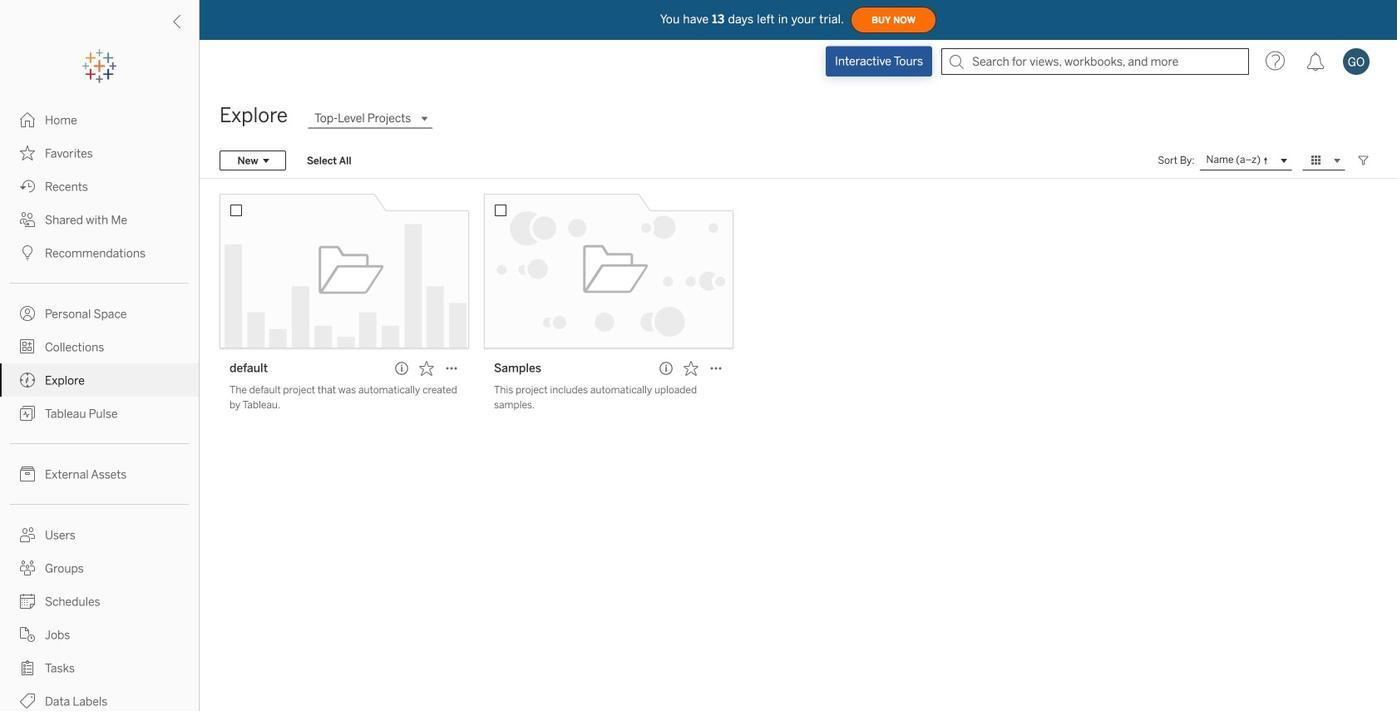 Task type: locate. For each thing, give the bounding box(es) containing it.
Search for views, workbooks, and more text field
[[942, 48, 1250, 75]]

default image
[[220, 194, 469, 349]]

grid view image
[[1310, 153, 1325, 168]]

main navigation. press the up and down arrow keys to access links. element
[[0, 103, 199, 711]]



Task type: describe. For each thing, give the bounding box(es) containing it.
navigation panel element
[[0, 50, 199, 711]]

samples image
[[484, 194, 734, 349]]



Task type: vqa. For each thing, say whether or not it's contained in the screenshot.
Grid View Icon
yes



